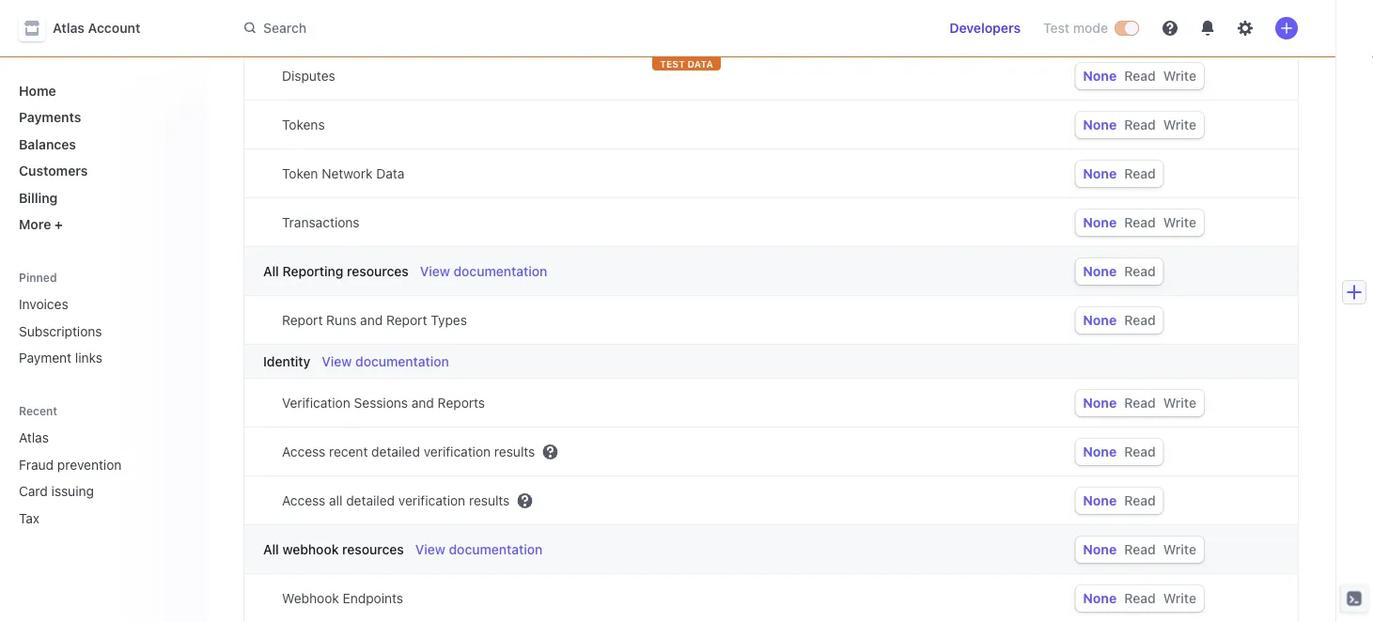 Task type: locate. For each thing, give the bounding box(es) containing it.
and left the reports on the left bottom of page
[[412, 395, 434, 411]]

resources
[[347, 264, 409, 279], [342, 542, 404, 557]]

more +
[[19, 217, 63, 232]]

detailed right recent
[[371, 444, 420, 460]]

8 read button from the top
[[1125, 395, 1156, 411]]

reporting
[[282, 264, 344, 279]]

atlas left account
[[53, 20, 85, 36]]

recent
[[329, 444, 368, 460]]

5 read button from the top
[[1125, 215, 1156, 230]]

4 none read write from the top
[[1083, 215, 1197, 230]]

1 vertical spatial results
[[469, 493, 510, 509]]

write button
[[1164, 19, 1197, 35], [1164, 68, 1197, 84], [1164, 117, 1197, 133], [1164, 215, 1197, 230], [1164, 395, 1197, 411], [1164, 542, 1197, 557], [1164, 591, 1197, 606]]

results for access all detailed verification results
[[469, 493, 510, 509]]

all reporting resources
[[263, 264, 409, 279]]

core navigation links element
[[11, 75, 192, 240]]

8 none button from the top
[[1083, 395, 1117, 411]]

7 none read write from the top
[[1083, 591, 1197, 606]]

2 vertical spatial view documentation link
[[415, 541, 543, 559]]

12 none from the top
[[1083, 591, 1117, 606]]

6 none button from the top
[[1083, 264, 1117, 279]]

view down runs
[[322, 354, 352, 369]]

2 write from the top
[[1164, 68, 1197, 84]]

3 none read write from the top
[[1083, 117, 1197, 133]]

5 none button from the top
[[1083, 215, 1117, 230]]

4 write button from the top
[[1164, 215, 1197, 230]]

documentation
[[454, 264, 547, 279], [355, 354, 449, 369], [449, 542, 543, 557]]

balances link
[[11, 129, 192, 159]]

detailed for recent
[[371, 444, 420, 460]]

developers
[[950, 20, 1021, 36]]

2 report from the left
[[386, 313, 427, 328]]

2 vertical spatial documentation
[[449, 542, 543, 557]]

resources for all reporting resources
[[347, 264, 409, 279]]

access for access recent detailed verification results
[[282, 444, 326, 460]]

search
[[263, 20, 307, 35]]

write for transactions
[[1164, 215, 1197, 230]]

none read write for verification sessions and reports
[[1083, 395, 1197, 411]]

developers link
[[942, 13, 1028, 43]]

data
[[376, 166, 405, 181]]

8 none from the top
[[1083, 395, 1117, 411]]

7 write button from the top
[[1164, 591, 1197, 606]]

issuing
[[51, 484, 94, 499]]

5 write from the top
[[1164, 395, 1197, 411]]

results
[[494, 444, 535, 460], [469, 493, 510, 509]]

0 vertical spatial documentation
[[454, 264, 547, 279]]

5 none read write from the top
[[1083, 395, 1197, 411]]

types
[[431, 313, 467, 328]]

+
[[54, 217, 63, 232]]

view
[[420, 264, 450, 279], [322, 354, 352, 369], [415, 542, 445, 557]]

access left recent
[[282, 444, 326, 460]]

2 vertical spatial view documentation
[[415, 542, 543, 557]]

9 none from the top
[[1083, 444, 1117, 460]]

1 all from the top
[[263, 264, 279, 279]]

write button for webhook endpoints
[[1164, 591, 1197, 606]]

6 read from the top
[[1125, 264, 1156, 279]]

6 write button from the top
[[1164, 542, 1197, 557]]

6 write from the top
[[1164, 542, 1197, 557]]

11 read from the top
[[1125, 542, 1156, 557]]

and right runs
[[360, 313, 383, 328]]

view documentation for identity
[[322, 354, 449, 369]]

11 none from the top
[[1083, 542, 1117, 557]]

3 write button from the top
[[1164, 117, 1197, 133]]

11 read button from the top
[[1125, 542, 1156, 557]]

endpoints
[[343, 591, 403, 606]]

1 write from the top
[[1164, 19, 1197, 35]]

write for tokens
[[1164, 117, 1197, 133]]

5 none read from the top
[[1083, 493, 1156, 509]]

tokens
[[282, 117, 325, 133]]

5 read from the top
[[1125, 215, 1156, 230]]

7 read button from the top
[[1125, 313, 1156, 328]]

none read write for webhook endpoints
[[1083, 591, 1197, 606]]

2 none read from the top
[[1083, 264, 1156, 279]]

subscriptions link
[[11, 316, 192, 346]]

0 vertical spatial and
[[360, 313, 383, 328]]

resources up report runs and report types
[[347, 264, 409, 279]]

0 vertical spatial atlas
[[53, 20, 85, 36]]

view for all reporting resources
[[420, 264, 450, 279]]

1 vertical spatial verification
[[398, 493, 466, 509]]

disputes
[[282, 68, 335, 84]]

2 write button from the top
[[1164, 68, 1197, 84]]

recent
[[19, 404, 57, 418]]

2 none button from the top
[[1083, 68, 1117, 84]]

1 write button from the top
[[1164, 19, 1197, 35]]

0 vertical spatial resources
[[347, 264, 409, 279]]

3 none button from the top
[[1083, 117, 1117, 133]]

detailed right the all
[[346, 493, 395, 509]]

write button for verification sessions and reports
[[1164, 395, 1197, 411]]

view for identity
[[322, 354, 352, 369]]

4 write from the top
[[1164, 215, 1197, 230]]

card issuing
[[19, 484, 94, 499]]

billing
[[19, 190, 58, 205]]

none button
[[1083, 19, 1117, 35], [1083, 68, 1117, 84], [1083, 117, 1117, 133], [1083, 166, 1117, 181], [1083, 215, 1117, 230], [1083, 264, 1117, 279], [1083, 313, 1117, 328], [1083, 395, 1117, 411], [1083, 444, 1117, 460], [1083, 493, 1117, 509], [1083, 542, 1117, 557], [1083, 591, 1117, 606]]

all
[[329, 493, 343, 509]]

2 vertical spatial view
[[415, 542, 445, 557]]

read button
[[1125, 19, 1156, 35], [1125, 68, 1156, 84], [1125, 117, 1156, 133], [1125, 166, 1156, 181], [1125, 215, 1156, 230], [1125, 264, 1156, 279], [1125, 313, 1156, 328], [1125, 395, 1156, 411], [1125, 444, 1156, 460], [1125, 493, 1156, 509], [1125, 542, 1156, 557], [1125, 591, 1156, 606]]

view documentation link for all webhook resources
[[415, 541, 543, 559]]

1 vertical spatial access
[[282, 493, 326, 509]]

1 none from the top
[[1083, 19, 1117, 35]]

12 read from the top
[[1125, 591, 1156, 606]]

0 horizontal spatial atlas
[[19, 430, 49, 446]]

pinned
[[19, 271, 57, 284]]

1 vertical spatial view documentation
[[322, 354, 449, 369]]

detailed
[[371, 444, 420, 460], [346, 493, 395, 509]]

1 none read from the top
[[1083, 166, 1156, 181]]

none read write for tokens
[[1083, 117, 1197, 133]]

access recent detailed verification results
[[282, 444, 535, 460]]

all left the webhook
[[263, 542, 279, 557]]

account
[[88, 20, 140, 36]]

0 vertical spatial results
[[494, 444, 535, 460]]

view documentation link
[[420, 262, 547, 281], [322, 353, 449, 371], [415, 541, 543, 559]]

1 vertical spatial view documentation link
[[322, 353, 449, 371]]

none
[[1083, 19, 1117, 35], [1083, 68, 1117, 84], [1083, 117, 1117, 133], [1083, 166, 1117, 181], [1083, 215, 1117, 230], [1083, 264, 1117, 279], [1083, 313, 1117, 328], [1083, 395, 1117, 411], [1083, 444, 1117, 460], [1083, 493, 1117, 509], [1083, 542, 1117, 557], [1083, 591, 1117, 606]]

none read
[[1083, 166, 1156, 181], [1083, 264, 1156, 279], [1083, 313, 1156, 328], [1083, 444, 1156, 460], [1083, 493, 1156, 509]]

none button for 11th read button from the bottom
[[1083, 68, 1117, 84]]

invoices
[[19, 297, 68, 312]]

atlas
[[53, 20, 85, 36], [19, 430, 49, 446]]

atlas inside button
[[53, 20, 85, 36]]

none button for 8th read button from the bottom
[[1083, 215, 1117, 230]]

9 none button from the top
[[1083, 444, 1117, 460]]

1 report from the left
[[282, 313, 323, 328]]

access left the all
[[282, 493, 326, 509]]

3 none read from the top
[[1083, 313, 1156, 328]]

0 vertical spatial view
[[420, 264, 450, 279]]

write
[[1164, 19, 1197, 35], [1164, 68, 1197, 84], [1164, 117, 1197, 133], [1164, 215, 1197, 230], [1164, 395, 1197, 411], [1164, 542, 1197, 557], [1164, 591, 1197, 606]]

atlas for atlas account
[[53, 20, 85, 36]]

all for all webhook resources
[[263, 542, 279, 557]]

all left reporting
[[263, 264, 279, 279]]

verification down the reports on the left bottom of page
[[424, 444, 491, 460]]

12 read button from the top
[[1125, 591, 1156, 606]]

2 all from the top
[[263, 542, 279, 557]]

2 none read write from the top
[[1083, 68, 1197, 84]]

none button for sixth read button from the bottom
[[1083, 313, 1117, 328]]

verification down "access recent detailed verification results"
[[398, 493, 466, 509]]

3 write from the top
[[1164, 117, 1197, 133]]

sessions
[[354, 395, 408, 411]]

customers
[[19, 163, 88, 179]]

write button for cards
[[1164, 19, 1197, 35]]

none read for "none" button associated with 3rd read button from the bottom of the page
[[1083, 493, 1156, 509]]

view documentation
[[420, 264, 547, 279], [322, 354, 449, 369], [415, 542, 543, 557]]

view down access all detailed verification results
[[415, 542, 445, 557]]

0 vertical spatial access
[[282, 444, 326, 460]]

none read write for disputes
[[1083, 68, 1197, 84]]

webhook
[[282, 542, 339, 557]]

atlas inside recent element
[[19, 430, 49, 446]]

test
[[1043, 20, 1070, 36]]

read
[[1125, 19, 1156, 35], [1125, 68, 1156, 84], [1125, 117, 1156, 133], [1125, 166, 1156, 181], [1125, 215, 1156, 230], [1125, 264, 1156, 279], [1125, 313, 1156, 328], [1125, 395, 1156, 411], [1125, 444, 1156, 460], [1125, 493, 1156, 509], [1125, 542, 1156, 557], [1125, 591, 1156, 606]]

verification for access recent detailed verification results
[[424, 444, 491, 460]]

1 vertical spatial atlas
[[19, 430, 49, 446]]

0 vertical spatial detailed
[[371, 444, 420, 460]]

7 none button from the top
[[1083, 313, 1117, 328]]

0 horizontal spatial report
[[282, 313, 323, 328]]

verification
[[282, 395, 350, 411]]

1 horizontal spatial and
[[412, 395, 434, 411]]

tax link
[[11, 503, 165, 533]]

4 read from the top
[[1125, 166, 1156, 181]]

all
[[263, 264, 279, 279], [263, 542, 279, 557]]

fraud prevention
[[19, 457, 122, 472]]

5 none from the top
[[1083, 215, 1117, 230]]

test mode
[[1043, 20, 1108, 36]]

4 none read from the top
[[1083, 444, 1156, 460]]

balances
[[19, 136, 76, 152]]

1 none read write from the top
[[1083, 19, 1197, 35]]

write button for tokens
[[1164, 117, 1197, 133]]

resources up endpoints
[[342, 542, 404, 557]]

view documentation for all reporting resources
[[420, 264, 547, 279]]

verification
[[424, 444, 491, 460], [398, 493, 466, 509]]

0 horizontal spatial and
[[360, 313, 383, 328]]

1 vertical spatial detailed
[[346, 493, 395, 509]]

1 access from the top
[[282, 444, 326, 460]]

11 none button from the top
[[1083, 542, 1117, 557]]

access
[[282, 444, 326, 460], [282, 493, 326, 509]]

payment
[[19, 350, 71, 366]]

10 read button from the top
[[1125, 493, 1156, 509]]

and
[[360, 313, 383, 328], [412, 395, 434, 411]]

1 vertical spatial all
[[263, 542, 279, 557]]

none button for tenth read button from the bottom of the page
[[1083, 117, 1117, 133]]

view documentation link for identity
[[322, 353, 449, 371]]

3 read from the top
[[1125, 117, 1156, 133]]

transactions
[[282, 215, 360, 230]]

write for verification sessions and reports
[[1164, 395, 1197, 411]]

none button for 3rd read button from the bottom of the page
[[1083, 493, 1117, 509]]

0 vertical spatial view documentation link
[[420, 262, 547, 281]]

1 vertical spatial resources
[[342, 542, 404, 557]]

4 none from the top
[[1083, 166, 1117, 181]]

1 horizontal spatial atlas
[[53, 20, 85, 36]]

atlas up fraud
[[19, 430, 49, 446]]

4 none button from the top
[[1083, 166, 1117, 181]]

write for webhook endpoints
[[1164, 591, 1197, 606]]

1 horizontal spatial report
[[386, 313, 427, 328]]

10 none button from the top
[[1083, 493, 1117, 509]]

report
[[282, 313, 323, 328], [386, 313, 427, 328]]

none read for "none" button related to 6th read button from the top
[[1083, 264, 1156, 279]]

report left the types
[[386, 313, 427, 328]]

10 read from the top
[[1125, 493, 1156, 509]]

1 vertical spatial view
[[322, 354, 352, 369]]

and for reports
[[412, 395, 434, 411]]

0 vertical spatial verification
[[424, 444, 491, 460]]

view up the types
[[420, 264, 450, 279]]

1 none button from the top
[[1083, 19, 1117, 35]]

1 vertical spatial and
[[412, 395, 434, 411]]

resources for all webhook resources
[[342, 542, 404, 557]]

1 vertical spatial documentation
[[355, 354, 449, 369]]

6 none from the top
[[1083, 264, 1117, 279]]

documentation for all webhook resources
[[449, 542, 543, 557]]

test
[[660, 58, 685, 69]]

0 vertical spatial all
[[263, 264, 279, 279]]

2 access from the top
[[282, 493, 326, 509]]

0 vertical spatial view documentation
[[420, 264, 547, 279]]

10 none from the top
[[1083, 493, 1117, 509]]

none read write
[[1083, 19, 1197, 35], [1083, 68, 1197, 84], [1083, 117, 1197, 133], [1083, 215, 1197, 230], [1083, 395, 1197, 411], [1083, 542, 1197, 557], [1083, 591, 1197, 606]]

7 write from the top
[[1164, 591, 1197, 606]]

report left runs
[[282, 313, 323, 328]]

5 write button from the top
[[1164, 395, 1197, 411]]

12 none button from the top
[[1083, 591, 1117, 606]]

mode
[[1073, 20, 1108, 36]]

9 read from the top
[[1125, 444, 1156, 460]]



Task type: describe. For each thing, give the bounding box(es) containing it.
payment links
[[19, 350, 102, 366]]

view for all webhook resources
[[415, 542, 445, 557]]

identity
[[263, 354, 311, 369]]

more
[[19, 217, 51, 232]]

prevention
[[57, 457, 122, 472]]

8 read from the top
[[1125, 395, 1156, 411]]

all webhook resources
[[263, 542, 404, 557]]

7 read from the top
[[1125, 313, 1156, 328]]

none read for "none" button related to fourth read button from the top
[[1083, 166, 1156, 181]]

7 none from the top
[[1083, 313, 1117, 328]]

token
[[282, 166, 318, 181]]

none read for "none" button corresponding to 4th read button from the bottom
[[1083, 444, 1156, 460]]

none button for fourth read button from the top
[[1083, 166, 1117, 181]]

notifications image
[[1200, 21, 1215, 36]]

verification for access all detailed verification results
[[398, 493, 466, 509]]

none button for 4th read button from the bottom
[[1083, 444, 1117, 460]]

data
[[688, 58, 713, 69]]

none button for 1st read button from the top of the page
[[1083, 19, 1117, 35]]

atlas account button
[[19, 15, 159, 41]]

2 none from the top
[[1083, 68, 1117, 84]]

payments link
[[11, 102, 192, 133]]

runs
[[326, 313, 357, 328]]

test data
[[660, 58, 713, 69]]

none read write for transactions
[[1083, 215, 1197, 230]]

9 read button from the top
[[1125, 444, 1156, 460]]

fraud
[[19, 457, 54, 472]]

verification sessions and reports
[[282, 395, 485, 411]]

fraud prevention link
[[11, 449, 165, 480]]

all for all reporting resources
[[263, 264, 279, 279]]

view documentation for all webhook resources
[[415, 542, 543, 557]]

write button for disputes
[[1164, 68, 1197, 84]]

help image
[[1163, 21, 1178, 36]]

access for access all detailed verification results
[[282, 493, 326, 509]]

payments
[[19, 110, 81, 125]]

webhook
[[282, 591, 339, 606]]

3 none from the top
[[1083, 117, 1117, 133]]

view documentation link for all reporting resources
[[420, 262, 547, 281]]

report runs and report types
[[282, 313, 467, 328]]

access all detailed verification results
[[282, 493, 510, 509]]

detailed for all
[[346, 493, 395, 509]]

Search text field
[[233, 11, 763, 45]]

atlas for atlas
[[19, 430, 49, 446]]

none read for "none" button corresponding to sixth read button from the bottom
[[1083, 313, 1156, 328]]

6 none read write from the top
[[1083, 542, 1197, 557]]

1 read button from the top
[[1125, 19, 1156, 35]]

network
[[322, 166, 373, 181]]

documentation for identity
[[355, 354, 449, 369]]

write button for transactions
[[1164, 215, 1197, 230]]

none read write for cards
[[1083, 19, 1197, 35]]

2 read from the top
[[1125, 68, 1156, 84]]

card
[[19, 484, 48, 499]]

payment links link
[[11, 343, 192, 373]]

recent element
[[0, 423, 207, 533]]

4 read button from the top
[[1125, 166, 1156, 181]]

documentation for all reporting resources
[[454, 264, 547, 279]]

3 read button from the top
[[1125, 117, 1156, 133]]

1 read from the top
[[1125, 19, 1156, 35]]

and for report
[[360, 313, 383, 328]]

tax
[[19, 510, 40, 526]]

home link
[[11, 75, 192, 106]]

token network data
[[282, 166, 405, 181]]

atlas link
[[11, 423, 165, 453]]

Search search field
[[233, 11, 763, 45]]

pinned navigation links element
[[11, 270, 192, 373]]

write for cards
[[1164, 19, 1197, 35]]

2 read button from the top
[[1125, 68, 1156, 84]]

links
[[75, 350, 102, 366]]

webhook endpoints
[[282, 591, 403, 606]]

invoices link
[[11, 289, 192, 320]]

none button for first read button from the bottom of the page
[[1083, 591, 1117, 606]]

home
[[19, 83, 56, 98]]

write for disputes
[[1164, 68, 1197, 84]]

billing link
[[11, 182, 192, 213]]

atlas account
[[53, 20, 140, 36]]

results for access recent detailed verification results
[[494, 444, 535, 460]]

card issuing link
[[11, 476, 165, 507]]

reports
[[438, 395, 485, 411]]

subscriptions
[[19, 323, 102, 339]]

settings image
[[1238, 21, 1253, 36]]

6 read button from the top
[[1125, 264, 1156, 279]]

none button for 11th read button from the top
[[1083, 542, 1117, 557]]

none button for 6th read button from the top
[[1083, 264, 1117, 279]]

customers link
[[11, 156, 192, 186]]

cards
[[282, 19, 318, 35]]

recent navigation links element
[[0, 403, 207, 533]]

pinned element
[[11, 289, 192, 373]]

none button for 5th read button from the bottom of the page
[[1083, 395, 1117, 411]]



Task type: vqa. For each thing, say whether or not it's contained in the screenshot.
Secure your account
no



